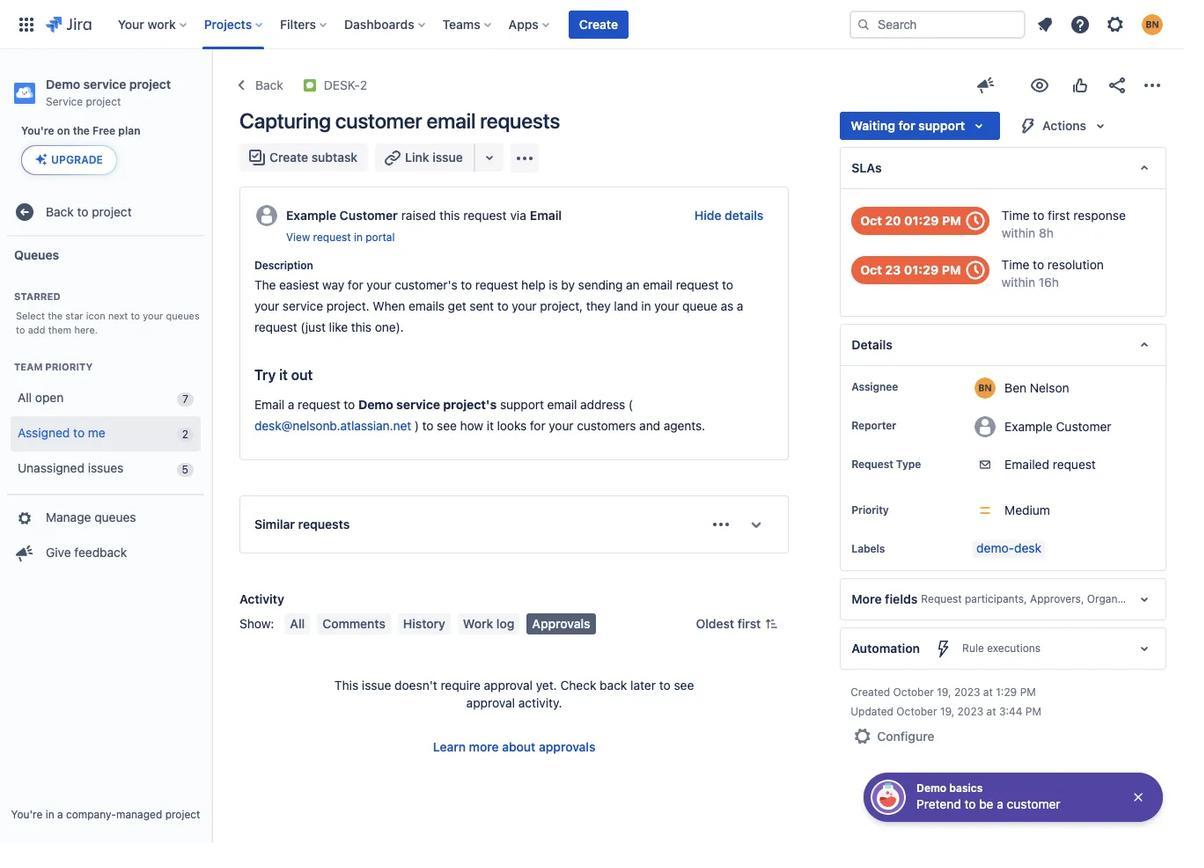 Task type: describe. For each thing, give the bounding box(es) containing it.
within 16h button
[[1002, 274, 1059, 292]]

filters
[[280, 16, 316, 31]]

by
[[561, 278, 575, 293]]

create subtask button
[[240, 144, 368, 172]]

demo inside the email a request to demo service project's support email address ( desk@nelsonb.atlassian.net ) to see how it looks for your customers and agents.
[[358, 397, 393, 412]]

demo basics pretend to be a customer
[[917, 782, 1061, 812]]

0 vertical spatial at
[[984, 686, 993, 699]]

time for time to resolution within 16h
[[1002, 257, 1030, 272]]

add
[[28, 324, 45, 335]]

the for on
[[73, 124, 90, 137]]

0 vertical spatial 19,
[[937, 686, 952, 699]]

vote options: no one has voted for this issue yet. image
[[1070, 75, 1091, 96]]

team priority
[[14, 361, 93, 372]]

1 vertical spatial 2023
[[958, 705, 984, 719]]

0 vertical spatial email
[[530, 208, 562, 223]]

feedback
[[74, 545, 127, 560]]

nelson
[[1030, 380, 1070, 395]]

back for back
[[255, 77, 283, 92]]

1 vertical spatial 19,
[[940, 705, 955, 719]]

starred select the star icon next to your queues to add them here.
[[14, 291, 200, 335]]

be
[[980, 797, 994, 812]]

work log
[[463, 617, 515, 631]]

updated
[[851, 705, 894, 719]]

type
[[896, 458, 921, 471]]

created
[[851, 686, 891, 699]]

a inside the email a request to demo service project's support email address ( desk@nelsonb.atlassian.net ) to see how it looks for your customers and agents.
[[288, 397, 294, 412]]

oct for oct 20 01:29 pm
[[861, 213, 882, 228]]

to up the get
[[461, 278, 472, 293]]

managed
[[116, 808, 162, 822]]

unassigned issues
[[18, 461, 124, 476]]

upgrade
[[51, 153, 103, 167]]

to up desk@nelsonb.atlassian.net
[[344, 397, 355, 412]]

request up sent
[[475, 278, 518, 293]]

and
[[640, 418, 661, 433]]

customer's
[[395, 278, 458, 293]]

1:29
[[996, 686, 1017, 699]]

hide details
[[695, 208, 764, 223]]

project right managed
[[165, 808, 200, 822]]

work log button
[[458, 614, 520, 635]]

demo-desk
[[977, 541, 1042, 556]]

way
[[322, 278, 345, 293]]

all for all
[[290, 617, 305, 631]]

actions image
[[1142, 75, 1163, 96]]

all for all open
[[18, 390, 32, 405]]

20
[[885, 213, 901, 228]]

desk
[[1015, 541, 1042, 556]]

hide details button
[[684, 202, 774, 230]]

0 horizontal spatial customer
[[335, 108, 422, 133]]

apps
[[509, 16, 539, 31]]

your up when
[[367, 278, 392, 293]]

to inside this issue doesn't require approval yet. check back later to see approval activity.
[[659, 678, 671, 693]]

similar
[[255, 517, 295, 532]]

you're for you're on the free plan
[[21, 124, 54, 137]]

assigned
[[18, 425, 70, 440]]

dashboards
[[344, 16, 414, 31]]

0 vertical spatial approval
[[484, 678, 533, 693]]

the
[[255, 278, 276, 293]]

request left via
[[464, 208, 507, 223]]

sent
[[470, 299, 494, 314]]

0 vertical spatial in
[[354, 231, 363, 244]]

is
[[549, 278, 558, 293]]

project down "upgrade"
[[92, 204, 132, 219]]

notifications image
[[1035, 14, 1056, 35]]

raised
[[401, 208, 436, 223]]

oldest
[[696, 617, 735, 631]]

for inside waiting for support dropdown button
[[899, 118, 916, 133]]

0 vertical spatial it
[[279, 367, 288, 383]]

service inside the email a request to demo service project's support email address ( desk@nelsonb.atlassian.net ) to see how it looks for your customers and agents.
[[396, 397, 440, 412]]

view
[[286, 231, 310, 244]]

an
[[626, 278, 640, 293]]

oct for oct 23 01:29 pm
[[861, 262, 882, 277]]

primary element
[[11, 0, 850, 49]]

issue for link
[[433, 150, 463, 165]]

out
[[291, 367, 313, 383]]

plan
[[118, 124, 141, 137]]

banner containing your work
[[0, 0, 1185, 49]]

in inside "the easiest way for your customer's to request help is by sending an email request to your service project. when emails get sent to your project, they land in your queue as a request (just like this one)."
[[641, 299, 651, 314]]

approvals
[[539, 740, 596, 755]]

executions
[[987, 642, 1041, 655]]

create for create subtask
[[269, 150, 308, 165]]

give feedback image
[[976, 75, 997, 96]]

to inside time to resolution within 16h
[[1033, 257, 1045, 272]]

the easiest way for your customer's to request help is by sending an email request to your service project. when emails get sent to your project, they land in your queue as a request (just like this one).
[[255, 278, 747, 335]]

search image
[[857, 17, 871, 31]]

you're in a company-managed project
[[11, 808, 200, 822]]

agents.
[[664, 418, 705, 433]]

icon
[[86, 310, 105, 322]]

via
[[510, 208, 526, 223]]

learn more about approvals
[[433, 740, 596, 755]]

customer for example customer
[[1056, 419, 1112, 434]]

queues
[[14, 247, 59, 262]]

request
[[852, 458, 894, 471]]

request right view
[[313, 231, 351, 244]]

example for example customer raised this request via email
[[286, 208, 337, 223]]

pm right 23
[[942, 262, 961, 277]]

show image
[[743, 511, 771, 539]]

see inside this issue doesn't require approval yet. check back later to see approval activity.
[[674, 678, 694, 693]]

actions
[[1043, 118, 1087, 133]]

waiting for support
[[851, 118, 965, 133]]

request left the (just
[[255, 320, 297, 335]]

next
[[108, 310, 128, 322]]

similar requests
[[255, 517, 350, 532]]

email inside the email a request to demo service project's support email address ( desk@nelsonb.atlassian.net ) to see how it looks for your customers and agents.
[[547, 397, 577, 412]]

doesn't
[[395, 678, 437, 693]]

for inside the email a request to demo service project's support email address ( desk@nelsonb.atlassian.net ) to see how it looks for your customers and agents.
[[530, 418, 546, 433]]

01:29 for 20
[[905, 213, 939, 228]]

give feedback button
[[7, 536, 204, 571]]

try it out
[[255, 367, 313, 383]]

learn more about approvals button
[[423, 734, 606, 762]]

demo for demo service project
[[46, 77, 80, 92]]

pm right 1:29
[[1020, 686, 1036, 699]]

your
[[118, 16, 144, 31]]

your down the
[[255, 299, 279, 314]]

to right sent
[[497, 299, 509, 314]]

request up the queue on the right
[[676, 278, 719, 293]]

0 vertical spatial this
[[440, 208, 460, 223]]

desk-
[[324, 77, 360, 92]]

select
[[16, 310, 45, 322]]

example for example customer
[[1005, 419, 1053, 434]]

0 vertical spatial email
[[427, 108, 476, 133]]

subtask
[[312, 150, 358, 165]]

service request image
[[303, 78, 317, 92]]

for inside "the easiest way for your customer's to request help is by sending an email request to your service project. when emails get sent to your project, they land in your queue as a request (just like this one)."
[[348, 278, 363, 293]]

response
[[1074, 208, 1126, 223]]

pm right 20
[[942, 213, 962, 228]]

give
[[46, 545, 71, 560]]

configure
[[877, 729, 935, 744]]

issue for this
[[362, 678, 391, 693]]

0 vertical spatial 2023
[[955, 686, 981, 699]]

menu bar containing all
[[281, 614, 599, 635]]

link issue
[[405, 150, 463, 165]]

8h
[[1039, 225, 1054, 240]]

oldest first
[[696, 617, 761, 631]]

1 vertical spatial at
[[987, 705, 997, 719]]

request down example customer
[[1053, 457, 1096, 472]]

me
[[88, 425, 105, 440]]

queue
[[683, 299, 718, 314]]

service inside demo service project service project
[[83, 77, 126, 92]]

comments
[[323, 617, 386, 631]]

1 vertical spatial approval
[[466, 696, 515, 711]]

the for select
[[48, 310, 63, 322]]

first inside button
[[738, 617, 761, 631]]

to up as
[[722, 278, 734, 293]]

request type
[[852, 458, 921, 471]]

project up plan
[[129, 77, 171, 92]]

show:
[[240, 617, 274, 631]]

teams button
[[437, 10, 498, 38]]

time to first response within 8h
[[1002, 208, 1126, 240]]

when
[[373, 299, 405, 314]]

0 horizontal spatial in
[[46, 808, 54, 822]]

history button
[[398, 614, 451, 635]]

project's
[[443, 397, 497, 412]]

you're for you're in a company-managed project
[[11, 808, 43, 822]]

settings image
[[1105, 14, 1126, 35]]

try
[[255, 367, 276, 383]]

example customer raised this request via email
[[286, 208, 562, 223]]

view request in portal link
[[286, 230, 395, 245]]

a inside "the easiest way for your customer's to request help is by sending an email request to your service project. when emails get sent to your project, they land in your queue as a request (just like this one)."
[[737, 299, 744, 314]]

back for back to project
[[46, 204, 74, 219]]

medium
[[1005, 503, 1051, 518]]

this
[[335, 678, 359, 693]]

2 inside "desk-2" link
[[360, 77, 367, 92]]

support inside the email a request to demo service project's support email address ( desk@nelsonb.atlassian.net ) to see how it looks for your customers and agents.
[[500, 397, 544, 412]]



Task type: locate. For each thing, give the bounding box(es) containing it.
time up within 16h button
[[1002, 257, 1030, 272]]

a down the try it out
[[288, 397, 294, 412]]

0 horizontal spatial 2
[[182, 428, 188, 441]]

1 horizontal spatial first
[[1048, 208, 1070, 223]]

19,
[[937, 686, 952, 699], [940, 705, 955, 719]]

0 vertical spatial for
[[899, 118, 916, 133]]

support
[[919, 118, 965, 133], [500, 397, 544, 412]]

2 up 5
[[182, 428, 188, 441]]

to inside time to first response within 8h
[[1033, 208, 1045, 223]]

your inside starred select the star icon next to your queues to add them here.
[[143, 310, 163, 322]]

23
[[885, 262, 901, 277]]

back up "queues"
[[46, 204, 74, 219]]

1 vertical spatial you're
[[11, 808, 43, 822]]

1 vertical spatial oct
[[861, 262, 882, 277]]

customer for example customer raised this request via email
[[340, 208, 398, 223]]

2 vertical spatial in
[[46, 808, 54, 822]]

0 vertical spatial you're
[[21, 124, 54, 137]]

this inside "the easiest way for your customer's to request help is by sending an email request to your service project. when emails get sent to your project, they land in your queue as a request (just like this one)."
[[351, 320, 372, 335]]

1 vertical spatial support
[[500, 397, 544, 412]]

queues up give feedback button at the bottom left of page
[[94, 510, 136, 525]]

issue right this
[[362, 678, 391, 693]]

back up capturing
[[255, 77, 283, 92]]

1 vertical spatial queues
[[94, 510, 136, 525]]

1 vertical spatial priority
[[852, 504, 889, 517]]

01:29
[[905, 213, 939, 228], [904, 262, 939, 277]]

approvals button
[[527, 614, 596, 635]]

jira image
[[46, 14, 91, 35], [46, 14, 91, 35]]

support up looks
[[500, 397, 544, 412]]

2 clockicon image from the top
[[961, 256, 990, 284]]

Search field
[[850, 10, 1026, 38]]

2023 left 3:44
[[958, 705, 984, 719]]

1 vertical spatial 2
[[182, 428, 188, 441]]

the up them
[[48, 310, 63, 322]]

your left customers
[[549, 418, 574, 433]]

your inside the email a request to demo service project's support email address ( desk@nelsonb.atlassian.net ) to see how it looks for your customers and agents.
[[549, 418, 574, 433]]

assigned to me
[[18, 425, 105, 440]]

first up 8h
[[1048, 208, 1070, 223]]

0 vertical spatial queues
[[166, 310, 200, 322]]

time inside time to first response within 8h
[[1002, 208, 1030, 223]]

back to project link
[[7, 195, 204, 230]]

at left 3:44
[[987, 705, 997, 719]]

you're left on
[[21, 124, 54, 137]]

newest first image
[[765, 617, 779, 631]]

2
[[360, 77, 367, 92], [182, 428, 188, 441]]

about
[[502, 740, 536, 755]]

october right the created
[[894, 686, 934, 699]]

approval
[[484, 678, 533, 693], [466, 696, 515, 711]]

0 horizontal spatial email
[[427, 108, 476, 133]]

0 horizontal spatial create
[[269, 150, 308, 165]]

see inside the email a request to demo service project's support email address ( desk@nelsonb.atlassian.net ) to see how it looks for your customers and agents.
[[437, 418, 457, 433]]

0 horizontal spatial support
[[500, 397, 544, 412]]

demo up service
[[46, 77, 80, 92]]

2 horizontal spatial email
[[643, 278, 673, 293]]

0 horizontal spatial back
[[46, 204, 74, 219]]

manage
[[46, 510, 91, 525]]

apps button
[[503, 10, 556, 38]]

19, left 1:29
[[937, 686, 952, 699]]

labels
[[852, 543, 885, 556]]

help image
[[1070, 14, 1091, 35]]

0 vertical spatial october
[[894, 686, 934, 699]]

2 inside the team priority group
[[182, 428, 188, 441]]

1 horizontal spatial it
[[487, 418, 494, 433]]

5
[[182, 463, 188, 476]]

oct 23 01:29 pm
[[861, 262, 961, 277]]

0 vertical spatial back
[[255, 77, 283, 92]]

create subtask
[[269, 150, 358, 165]]

1 horizontal spatial email
[[530, 208, 562, 223]]

1 vertical spatial within
[[1002, 275, 1036, 290]]

2 vertical spatial email
[[547, 397, 577, 412]]

capturing
[[240, 108, 331, 133]]

customer down the copy link to issue image
[[335, 108, 422, 133]]

your right the 'next'
[[143, 310, 163, 322]]

email down try
[[255, 397, 285, 412]]

1 vertical spatial clockicon image
[[961, 256, 990, 284]]

1 vertical spatial in
[[641, 299, 651, 314]]

01:29 for 23
[[904, 262, 939, 277]]

to left me
[[73, 425, 85, 440]]

for right waiting
[[899, 118, 916, 133]]

2 horizontal spatial demo
[[917, 782, 947, 795]]

star
[[65, 310, 83, 322]]

address
[[580, 397, 625, 412]]

2023 left 1:29
[[955, 686, 981, 699]]

watch options: you are not watching this issue, 0 people watching image
[[1030, 75, 1051, 96]]

1 horizontal spatial queues
[[166, 310, 200, 322]]

reporter
[[852, 419, 897, 432]]

within inside time to first response within 8h
[[1002, 225, 1036, 240]]

1 vertical spatial create
[[269, 150, 308, 165]]

0 vertical spatial see
[[437, 418, 457, 433]]

1 horizontal spatial demo
[[358, 397, 393, 412]]

all
[[18, 390, 32, 405], [290, 617, 305, 631]]

hide
[[695, 208, 722, 223]]

for right looks
[[530, 418, 546, 433]]

1 vertical spatial the
[[48, 310, 63, 322]]

email inside the email a request to demo service project's support email address ( desk@nelsonb.atlassian.net ) to see how it looks for your customers and agents.
[[255, 397, 285, 412]]

project up "free"
[[86, 95, 121, 108]]

pretend
[[917, 797, 961, 812]]

see
[[437, 418, 457, 433], [674, 678, 694, 693]]

this right raised
[[440, 208, 460, 223]]

0 horizontal spatial customer
[[340, 208, 398, 223]]

service
[[46, 95, 83, 108]]

0 vertical spatial time
[[1002, 208, 1030, 223]]

your left the queue on the right
[[655, 299, 679, 314]]

team priority group
[[7, 342, 204, 494]]

request inside the email a request to demo service project's support email address ( desk@nelsonb.atlassian.net ) to see how it looks for your customers and agents.
[[298, 397, 341, 412]]

0 horizontal spatial email
[[255, 397, 285, 412]]

request up desk@nelsonb.atlassian.net link
[[298, 397, 341, 412]]

time up within 8h button
[[1002, 208, 1030, 223]]

clockicon image for oct 23 01:29 pm
[[961, 256, 990, 284]]

share image
[[1107, 75, 1128, 96]]

service inside "the easiest way for your customer's to request help is by sending an email request to your service project. when emails get sent to your project, they land in your queue as a request (just like this one)."
[[283, 299, 323, 314]]

0 vertical spatial demo
[[46, 77, 80, 92]]

create right apps dropdown button in the top left of the page
[[579, 16, 618, 31]]

customer right be
[[1007, 797, 1061, 812]]

require
[[441, 678, 481, 693]]

appswitcher icon image
[[16, 14, 37, 35]]

approval down the require
[[466, 696, 515, 711]]

2 horizontal spatial in
[[641, 299, 651, 314]]

assignee
[[852, 381, 898, 394]]

0 horizontal spatial see
[[437, 418, 457, 433]]

a inside demo basics pretend to be a customer
[[997, 797, 1004, 812]]

time for time to first response within 8h
[[1002, 208, 1030, 223]]

7
[[182, 392, 188, 406]]

sending
[[578, 278, 623, 293]]

to right later on the right of page
[[659, 678, 671, 693]]

details element
[[840, 324, 1167, 366]]

time inside time to resolution within 16h
[[1002, 257, 1030, 272]]

to left be
[[965, 797, 976, 812]]

view request in portal
[[286, 231, 395, 244]]

within inside time to resolution within 16h
[[1002, 275, 1036, 290]]

1 vertical spatial first
[[738, 617, 761, 631]]

filters button
[[275, 10, 334, 38]]

1 vertical spatial example
[[1005, 419, 1053, 434]]

easiest
[[279, 278, 319, 293]]

your work button
[[113, 10, 194, 38]]

desk-2
[[324, 77, 367, 92]]

check
[[561, 678, 597, 693]]

1 horizontal spatial this
[[440, 208, 460, 223]]

demo inside demo basics pretend to be a customer
[[917, 782, 947, 795]]

example
[[286, 208, 337, 223], [1005, 419, 1053, 434]]

1 horizontal spatial email
[[547, 397, 577, 412]]

oct
[[861, 213, 882, 228], [861, 262, 882, 277]]

activity.
[[519, 696, 562, 711]]

priority up "open"
[[45, 361, 93, 372]]

0 vertical spatial all
[[18, 390, 32, 405]]

to inside the team priority group
[[73, 425, 85, 440]]

on
[[57, 124, 70, 137]]

priority inside group
[[45, 361, 93, 372]]

0 horizontal spatial the
[[48, 310, 63, 322]]

in right land
[[641, 299, 651, 314]]

queues inside starred select the star icon next to your queues to add them here.
[[166, 310, 200, 322]]

1 vertical spatial time
[[1002, 257, 1030, 272]]

your profile and settings image
[[1142, 14, 1163, 35]]

create button
[[569, 10, 629, 38]]

emailed request
[[1005, 457, 1096, 472]]

1 oct from the top
[[861, 213, 882, 228]]

a right as
[[737, 299, 744, 314]]

banner
[[0, 0, 1185, 49]]

0 vertical spatial first
[[1048, 208, 1070, 223]]

queues inside button
[[94, 510, 136, 525]]

to
[[77, 204, 89, 219], [1033, 208, 1045, 223], [1033, 257, 1045, 272], [461, 278, 472, 293], [722, 278, 734, 293], [497, 299, 509, 314], [131, 310, 140, 322], [16, 324, 25, 335], [344, 397, 355, 412], [422, 418, 434, 433], [73, 425, 85, 440], [659, 678, 671, 693], [965, 797, 976, 812]]

example customer
[[1005, 419, 1112, 434]]

customer up portal
[[340, 208, 398, 223]]

1 horizontal spatial create
[[579, 16, 618, 31]]

a left company-
[[57, 808, 63, 822]]

slas element
[[840, 147, 1167, 189]]

demo up desk@nelsonb.atlassian.net
[[358, 397, 393, 412]]

0 vertical spatial service
[[83, 77, 126, 92]]

0 vertical spatial requests
[[480, 108, 560, 133]]

as
[[721, 299, 734, 314]]

the inside starred select the star icon next to your queues to add them here.
[[48, 310, 63, 322]]

all inside button
[[290, 617, 305, 631]]

1 vertical spatial requests
[[298, 517, 350, 532]]

0 vertical spatial 01:29
[[905, 213, 939, 228]]

1 vertical spatial october
[[897, 705, 938, 719]]

1 vertical spatial service
[[283, 299, 323, 314]]

create down capturing
[[269, 150, 308, 165]]

1 horizontal spatial in
[[354, 231, 363, 244]]

more fields element
[[840, 579, 1167, 621]]

automation element
[[840, 628, 1167, 670]]

time
[[1002, 208, 1030, 223], [1002, 257, 1030, 272]]

0 vertical spatial clockicon image
[[962, 207, 990, 235]]

this right like
[[351, 320, 372, 335]]

2 vertical spatial demo
[[917, 782, 947, 795]]

1 horizontal spatial all
[[290, 617, 305, 631]]

group containing manage queues
[[7, 494, 204, 576]]

starred group
[[7, 272, 204, 342]]

starred
[[14, 291, 61, 302]]

all inside the team priority group
[[18, 390, 32, 405]]

1 vertical spatial it
[[487, 418, 494, 433]]

1 vertical spatial all
[[290, 617, 305, 631]]

ben nelson
[[1005, 380, 1070, 395]]

0 vertical spatial support
[[919, 118, 965, 133]]

1 horizontal spatial issue
[[433, 150, 463, 165]]

back inside "back" link
[[255, 77, 283, 92]]

0 horizontal spatial priority
[[45, 361, 93, 372]]

19, up configure link
[[940, 705, 955, 719]]

like
[[329, 320, 348, 335]]

open
[[35, 390, 64, 405]]

labels pin to top. only you can see pinned fields. image
[[889, 543, 903, 557]]

2 vertical spatial for
[[530, 418, 546, 433]]

clockicon image for oct 20 01:29 pm
[[962, 207, 990, 235]]

1 vertical spatial see
[[674, 678, 694, 693]]

to up 8h
[[1033, 208, 1045, 223]]

2 time from the top
[[1002, 257, 1030, 272]]

create
[[579, 16, 618, 31], [269, 150, 308, 165]]

1 vertical spatial back
[[46, 204, 74, 219]]

your down help
[[512, 299, 537, 314]]

back
[[255, 77, 283, 92], [46, 204, 74, 219]]

to right the 'next'
[[131, 310, 140, 322]]

back inside back to project link
[[46, 204, 74, 219]]

free
[[93, 124, 116, 137]]

see right later on the right of page
[[674, 678, 694, 693]]

at
[[984, 686, 993, 699], [987, 705, 997, 719]]

1 horizontal spatial service
[[283, 299, 323, 314]]

customer inside demo basics pretend to be a customer
[[1007, 797, 1061, 812]]

group
[[7, 494, 204, 576]]

more fields
[[852, 592, 918, 607]]

requests right similar
[[298, 517, 350, 532]]

1 horizontal spatial the
[[73, 124, 90, 137]]

first left newest first image
[[738, 617, 761, 631]]

0 horizontal spatial demo
[[46, 77, 80, 92]]

the right on
[[73, 124, 90, 137]]

desk-2 link
[[324, 75, 367, 96]]

0 vertical spatial example
[[286, 208, 337, 223]]

create inside the primary element
[[579, 16, 618, 31]]

0 vertical spatial priority
[[45, 361, 93, 372]]

oct left 23
[[861, 262, 882, 277]]

how
[[460, 418, 483, 433]]

support inside dropdown button
[[919, 118, 965, 133]]

your
[[367, 278, 392, 293], [255, 299, 279, 314], [512, 299, 537, 314], [655, 299, 679, 314], [143, 310, 163, 322], [549, 418, 574, 433]]

1 vertical spatial email
[[643, 278, 673, 293]]

close image
[[1132, 791, 1146, 805]]

0 horizontal spatial it
[[279, 367, 288, 383]]

menu bar
[[281, 614, 599, 635]]

0 vertical spatial 2
[[360, 77, 367, 92]]

create for create
[[579, 16, 618, 31]]

(
[[629, 397, 633, 412]]

clockicon image left within 16h button
[[961, 256, 990, 284]]

email up link issue
[[427, 108, 476, 133]]

all left "open"
[[18, 390, 32, 405]]

demo up pretend
[[917, 782, 947, 795]]

2 horizontal spatial for
[[899, 118, 916, 133]]

1 clockicon image from the top
[[962, 207, 990, 235]]

0 vertical spatial customer
[[335, 108, 422, 133]]

requests up add app "image"
[[480, 108, 560, 133]]

0 vertical spatial the
[[73, 124, 90, 137]]

service down easiest
[[283, 299, 323, 314]]

2 vertical spatial service
[[396, 397, 440, 412]]

to left add
[[16, 324, 25, 335]]

for right way
[[348, 278, 363, 293]]

1 horizontal spatial example
[[1005, 419, 1053, 434]]

first inside time to first response within 8h
[[1048, 208, 1070, 223]]

more
[[469, 740, 499, 755]]

1 vertical spatial for
[[348, 278, 363, 293]]

0 horizontal spatial this
[[351, 320, 372, 335]]

queues right the 'next'
[[166, 310, 200, 322]]

back
[[600, 678, 627, 693]]

customer up emailed request
[[1056, 419, 1112, 434]]

0 horizontal spatial first
[[738, 617, 761, 631]]

it right how
[[487, 418, 494, 433]]

all right show:
[[290, 617, 305, 631]]

ben
[[1005, 380, 1027, 395]]

0 horizontal spatial service
[[83, 77, 126, 92]]

2 within from the top
[[1002, 275, 1036, 290]]

it inside the email a request to demo service project's support email address ( desk@nelsonb.atlassian.net ) to see how it looks for your customers and agents.
[[487, 418, 494, 433]]

approval up activity.
[[484, 678, 533, 693]]

to right )
[[422, 418, 434, 433]]

2 oct from the top
[[861, 262, 882, 277]]

portal
[[366, 231, 395, 244]]

it right try
[[279, 367, 288, 383]]

to inside demo basics pretend to be a customer
[[965, 797, 976, 812]]

resolution
[[1048, 257, 1104, 272]]

1 time from the top
[[1002, 208, 1030, 223]]

queues
[[166, 310, 200, 322], [94, 510, 136, 525]]

emailed
[[1005, 457, 1050, 472]]

0 vertical spatial oct
[[861, 213, 882, 228]]

service up "free"
[[83, 77, 126, 92]]

within 8h button
[[1002, 225, 1054, 242]]

2 up capturing customer email requests
[[360, 77, 367, 92]]

service up )
[[396, 397, 440, 412]]

link issue button
[[375, 144, 475, 172]]

you're left company-
[[11, 808, 43, 822]]

support right waiting
[[919, 118, 965, 133]]

1 horizontal spatial for
[[530, 418, 546, 433]]

more
[[852, 592, 882, 607]]

to down "upgrade"
[[77, 204, 89, 219]]

clockicon image left within 8h button
[[962, 207, 990, 235]]

01:29 right 20
[[905, 213, 939, 228]]

a
[[737, 299, 744, 314], [288, 397, 294, 412], [997, 797, 1004, 812], [57, 808, 63, 822]]

0 vertical spatial create
[[579, 16, 618, 31]]

1 vertical spatial issue
[[362, 678, 391, 693]]

3:44
[[999, 705, 1023, 719]]

october up configure
[[897, 705, 938, 719]]

issue right link
[[433, 150, 463, 165]]

0 horizontal spatial requests
[[298, 517, 350, 532]]

oct left 20
[[861, 213, 882, 228]]

at left 1:29
[[984, 686, 993, 699]]

1 horizontal spatial requests
[[480, 108, 560, 133]]

slas
[[852, 160, 882, 175]]

1 horizontal spatial 2
[[360, 77, 367, 92]]

copy link to issue image
[[364, 77, 378, 92]]

1 vertical spatial customer
[[1007, 797, 1061, 812]]

demo for demo basics
[[917, 782, 947, 795]]

to up within 16h button
[[1033, 257, 1045, 272]]

issue inside this issue doesn't require approval yet. check back later to see approval activity.
[[362, 678, 391, 693]]

1 vertical spatial this
[[351, 320, 372, 335]]

upgrade button
[[22, 146, 116, 174]]

pm right 3:44
[[1026, 705, 1042, 719]]

emails
[[409, 299, 445, 314]]

request type pin to top. only you can see pinned fields. image
[[855, 472, 869, 486]]

1 horizontal spatial priority
[[852, 504, 889, 517]]

see left how
[[437, 418, 457, 433]]

email inside "the easiest way for your customer's to request help is by sending an email request to your service project. when emails get sent to your project, they land in your queue as a request (just like this one)."
[[643, 278, 673, 293]]

sidebar navigation image
[[192, 70, 231, 106]]

oldest first button
[[686, 614, 789, 635]]

1 horizontal spatial see
[[674, 678, 694, 693]]

waiting
[[851, 118, 896, 133]]

0 vertical spatial within
[[1002, 225, 1036, 240]]

0 vertical spatial customer
[[340, 208, 398, 223]]

link web pages and more image
[[479, 147, 500, 168]]

within left 8h
[[1002, 225, 1036, 240]]

issue inside button
[[433, 150, 463, 165]]

example up 'emailed' on the bottom of page
[[1005, 419, 1053, 434]]

customers
[[577, 418, 636, 433]]

in left company-
[[46, 808, 54, 822]]

email left "address"
[[547, 397, 577, 412]]

demo inside demo service project service project
[[46, 77, 80, 92]]

work
[[463, 617, 493, 631]]

clockicon image
[[962, 207, 990, 235], [961, 256, 990, 284]]

rule
[[963, 642, 984, 655]]

company-
[[66, 808, 116, 822]]

later
[[631, 678, 656, 693]]

0 horizontal spatial queues
[[94, 510, 136, 525]]

1 within from the top
[[1002, 225, 1036, 240]]

add app image
[[514, 148, 535, 169]]



Task type: vqa. For each thing, say whether or not it's contained in the screenshot.
the left issue
yes



